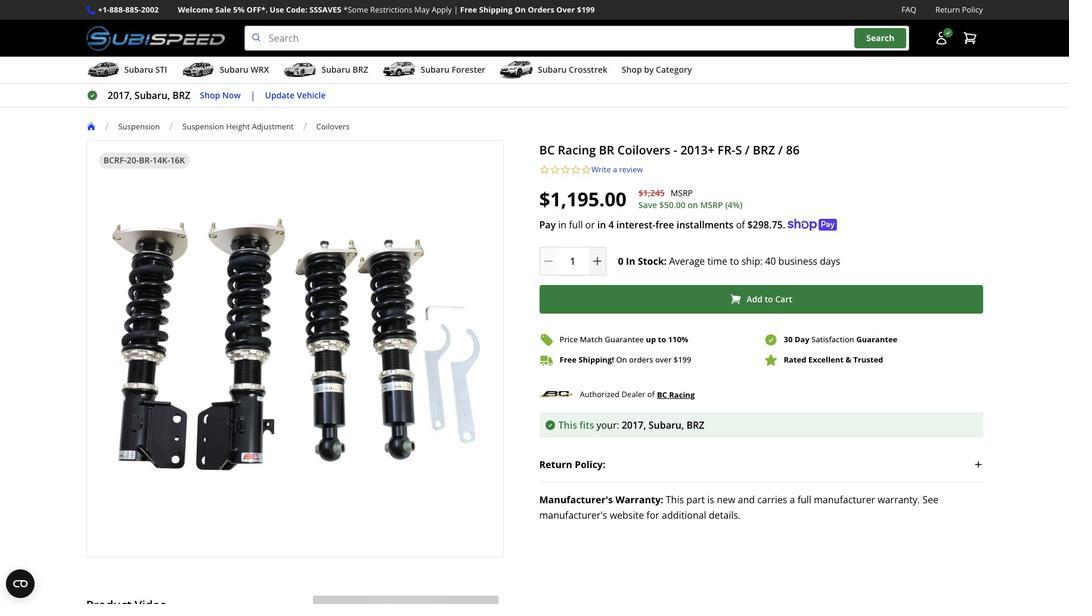 Task type: locate. For each thing, give the bounding box(es) containing it.
1 horizontal spatial a
[[790, 493, 795, 506]]

in
[[558, 218, 567, 231], [597, 218, 606, 231]]

free right the apply
[[460, 4, 477, 15]]

suspension height adjustment
[[183, 121, 294, 132]]

is
[[707, 493, 714, 506]]

br
[[599, 142, 614, 158]]

on left orders on the top of the page
[[515, 4, 526, 15]]

1 horizontal spatial in
[[597, 218, 606, 231]]

this up the additional
[[666, 493, 684, 506]]

0 horizontal spatial free
[[460, 4, 477, 15]]

(4%)
[[725, 199, 743, 210]]

manufacturer's
[[539, 493, 613, 506]]

1 vertical spatial on
[[616, 354, 627, 365]]

subaru up now
[[220, 64, 249, 75]]

1 vertical spatial a
[[790, 493, 795, 506]]

110%
[[668, 334, 689, 345]]

suspension
[[118, 121, 160, 132], [183, 121, 224, 132]]

2017,
[[108, 89, 132, 102], [622, 418, 646, 432]]

add to cart
[[747, 293, 792, 305]]

1 horizontal spatial this
[[666, 493, 684, 506]]

2017, right the your:
[[622, 418, 646, 432]]

1 horizontal spatial subaru,
[[649, 418, 684, 432]]

return inside dropdown button
[[539, 458, 572, 471]]

to inside "button"
[[765, 293, 773, 305]]

1 vertical spatial 2017,
[[622, 418, 646, 432]]

0 horizontal spatial shop
[[200, 89, 220, 101]]

guarantee up trusted at right
[[856, 334, 898, 345]]

msrp right on
[[700, 199, 723, 210]]

1 vertical spatial this
[[666, 493, 684, 506]]

in left 4
[[597, 218, 606, 231]]

this for fits
[[558, 418, 577, 432]]

/ for coilovers
[[303, 120, 307, 133]]

subaru forester button
[[383, 59, 485, 83]]

crosstrek
[[569, 64, 608, 75]]

1 vertical spatial free
[[560, 354, 577, 365]]

0 horizontal spatial suspension
[[118, 121, 160, 132]]

to right add
[[765, 293, 773, 305]]

this inside this part is new and carries a full manufacturer warranty. see manufacturer's website for additional details.
[[666, 493, 684, 506]]

and
[[738, 493, 755, 506]]

0 horizontal spatial in
[[558, 218, 567, 231]]

1 horizontal spatial empty star image
[[560, 165, 571, 175]]

full inside this part is new and carries a full manufacturer warranty. see manufacturer's website for additional details.
[[798, 493, 812, 506]]

0 vertical spatial subaru,
[[135, 89, 170, 102]]

welcome
[[178, 4, 213, 15]]

shop pay image
[[788, 219, 837, 231]]

0 vertical spatial $199
[[577, 4, 595, 15]]

4 subaru from the left
[[421, 64, 450, 75]]

/ right home icon
[[105, 120, 109, 133]]

brz down a subaru wrx thumbnail image
[[173, 89, 190, 102]]

bc left br
[[539, 142, 555, 158]]

1 vertical spatial return
[[539, 458, 572, 471]]

*some restrictions may apply | free shipping on orders over $199
[[344, 4, 595, 15]]

1 vertical spatial racing
[[669, 389, 695, 400]]

1 vertical spatial to
[[765, 293, 773, 305]]

msrp up $50.00
[[671, 187, 693, 199]]

1 horizontal spatial suspension
[[183, 121, 224, 132]]

0 horizontal spatial |
[[250, 89, 256, 102]]

coilovers up review on the right top of the page
[[618, 142, 670, 158]]

suspension down 2017, subaru, brz
[[118, 121, 160, 132]]

suspension link
[[118, 121, 169, 132], [118, 121, 160, 132]]

2 suspension from the left
[[183, 121, 224, 132]]

return left the policy
[[936, 4, 960, 15]]

1 horizontal spatial to
[[730, 254, 739, 268]]

of down (4%)
[[736, 218, 745, 231]]

a right carries
[[790, 493, 795, 506]]

msrp
[[671, 187, 693, 199], [700, 199, 723, 210]]

dealer
[[622, 389, 645, 400]]

shop inside dropdown button
[[622, 64, 642, 75]]

| right the apply
[[454, 4, 458, 15]]

guarantee up free shipping! on orders over $199
[[605, 334, 644, 345]]

bc right dealer at the right bottom
[[657, 389, 667, 400]]

0 horizontal spatial 2017,
[[108, 89, 132, 102]]

/ up 16k
[[169, 120, 173, 133]]

1 vertical spatial shop
[[200, 89, 220, 101]]

brz left a subaru forester thumbnail image
[[353, 64, 368, 75]]

0 horizontal spatial empty star image
[[539, 165, 550, 175]]

1 subaru from the left
[[124, 64, 153, 75]]

1 horizontal spatial guarantee
[[856, 334, 898, 345]]

subaru left forester
[[421, 64, 450, 75]]

to right "time"
[[730, 254, 739, 268]]

0 vertical spatial coilovers
[[316, 121, 350, 132]]

suspension for suspension height adjustment
[[183, 121, 224, 132]]

time
[[708, 254, 728, 268]]

0 horizontal spatial return
[[539, 458, 572, 471]]

a subaru brz thumbnail image image
[[283, 61, 317, 79]]

brz inside dropdown button
[[353, 64, 368, 75]]

1 vertical spatial bc
[[657, 389, 667, 400]]

$199
[[577, 4, 595, 15], [674, 354, 691, 365]]

of right dealer at the right bottom
[[647, 389, 655, 400]]

search
[[866, 32, 895, 44]]

0 vertical spatial return
[[936, 4, 960, 15]]

of inside authorized dealer of bc racing
[[647, 389, 655, 400]]

1 vertical spatial of
[[647, 389, 655, 400]]

a inside this part is new and carries a full manufacturer warranty. see manufacturer's website for additional details.
[[790, 493, 795, 506]]

this for part
[[666, 493, 684, 506]]

orders
[[528, 4, 554, 15]]

welcome sale 5% off*. use code: sssave5
[[178, 4, 341, 15]]

this part is new and carries a full manufacturer warranty. see manufacturer's website for additional details.
[[539, 493, 939, 522]]

$1,245
[[639, 187, 665, 199]]

subaru left sti
[[124, 64, 153, 75]]

empty star image
[[539, 165, 550, 175], [560, 165, 571, 175]]

racing left br
[[558, 142, 596, 158]]

&
[[846, 354, 852, 365]]

1 horizontal spatial coilovers
[[618, 142, 670, 158]]

5%
[[233, 4, 245, 15]]

0 horizontal spatial this
[[558, 418, 577, 432]]

2013+
[[681, 142, 715, 158]]

shop left "by" on the right top
[[622, 64, 642, 75]]

/ for suspension
[[105, 120, 109, 133]]

2 guarantee from the left
[[856, 334, 898, 345]]

0 vertical spatial a
[[613, 164, 617, 175]]

coilovers down vehicle
[[316, 121, 350, 132]]

1 suspension from the left
[[118, 121, 160, 132]]

0 horizontal spatial bc
[[539, 142, 555, 158]]

1 horizontal spatial |
[[454, 4, 458, 15]]

pay in full or in 4 interest-free installments of $298.75 .
[[539, 218, 785, 231]]

subaru sti button
[[86, 59, 167, 83]]

return policy: button
[[539, 447, 983, 482]]

guarantee
[[605, 334, 644, 345], [856, 334, 898, 345]]

2 horizontal spatial to
[[765, 293, 773, 305]]

stock:
[[638, 254, 667, 268]]

add
[[747, 293, 763, 305]]

vehicle
[[297, 89, 326, 101]]

0 vertical spatial of
[[736, 218, 745, 231]]

1 horizontal spatial full
[[798, 493, 812, 506]]

subaru inside 'dropdown button'
[[538, 64, 567, 75]]

1 horizontal spatial of
[[736, 218, 745, 231]]

now
[[222, 89, 241, 101]]

/
[[105, 120, 109, 133], [169, 120, 173, 133], [303, 120, 307, 133], [745, 142, 750, 158], [778, 142, 783, 158]]

0 vertical spatial full
[[569, 218, 583, 231]]

1 in from the left
[[558, 218, 567, 231]]

full right carries
[[798, 493, 812, 506]]

bc racing br coilovers - 2013+ fr-s / brz / 86
[[539, 142, 800, 158]]

0 vertical spatial this
[[558, 418, 577, 432]]

2 vertical spatial to
[[658, 334, 666, 345]]

+1-
[[98, 4, 109, 15]]

subaru left crosstrek
[[538, 64, 567, 75]]

None number field
[[539, 247, 606, 275]]

free
[[460, 4, 477, 15], [560, 354, 577, 365]]

a right write
[[613, 164, 617, 175]]

3 subaru from the left
[[322, 64, 350, 75]]

racing down over
[[669, 389, 695, 400]]

0 horizontal spatial guarantee
[[605, 334, 644, 345]]

category
[[656, 64, 692, 75]]

/ down vehicle
[[303, 120, 307, 133]]

0 vertical spatial to
[[730, 254, 739, 268]]

bc inside authorized dealer of bc racing
[[657, 389, 667, 400]]

height
[[226, 121, 250, 132]]

bc
[[539, 142, 555, 158], [657, 389, 667, 400]]

1 guarantee from the left
[[605, 334, 644, 345]]

this left fits
[[558, 418, 577, 432]]

subaru sti
[[124, 64, 167, 75]]

on left orders
[[616, 354, 627, 365]]

full left or
[[569, 218, 583, 231]]

subaru, down bc racing link
[[649, 418, 684, 432]]

fits
[[580, 418, 594, 432]]

14k-
[[152, 155, 170, 166]]

empty star image
[[550, 165, 560, 175], [571, 165, 581, 175], [581, 165, 592, 175]]

adjustment
[[252, 121, 294, 132]]

2017, down subaru sti dropdown button
[[108, 89, 132, 102]]

day
[[795, 334, 810, 345]]

2 subaru from the left
[[220, 64, 249, 75]]

/ for suspension height adjustment
[[169, 120, 173, 133]]

price match guarantee up to 110%
[[560, 334, 689, 345]]

1 horizontal spatial shop
[[622, 64, 642, 75]]

authorized dealer of bc racing
[[580, 389, 695, 400]]

1 horizontal spatial bc
[[657, 389, 667, 400]]

to right "up"
[[658, 334, 666, 345]]

1 horizontal spatial $199
[[674, 354, 691, 365]]

| right now
[[250, 89, 256, 102]]

faq link
[[902, 4, 917, 16]]

|
[[454, 4, 458, 15], [250, 89, 256, 102]]

1 vertical spatial coilovers
[[618, 142, 670, 158]]

shop
[[622, 64, 642, 75], [200, 89, 220, 101]]

subaru wrx
[[220, 64, 269, 75]]

0 horizontal spatial coilovers
[[316, 121, 350, 132]]

racing
[[558, 142, 596, 158], [669, 389, 695, 400]]

subaru up vehicle
[[322, 64, 350, 75]]

0 horizontal spatial racing
[[558, 142, 596, 158]]

subaru for subaru sti
[[124, 64, 153, 75]]

1 vertical spatial |
[[250, 89, 256, 102]]

1 horizontal spatial racing
[[669, 389, 695, 400]]

subaru, down subaru sti
[[135, 89, 170, 102]]

in right pay
[[558, 218, 567, 231]]

return for return policy:
[[539, 458, 572, 471]]

return for return policy
[[936, 4, 960, 15]]

1 horizontal spatial return
[[936, 4, 960, 15]]

shop now link
[[200, 89, 241, 102]]

0 horizontal spatial of
[[647, 389, 655, 400]]

rated
[[784, 354, 807, 365]]

free down the price
[[560, 354, 577, 365]]

add to cart button
[[539, 285, 983, 313]]

shop left now
[[200, 89, 220, 101]]

1 vertical spatial full
[[798, 493, 812, 506]]

return left policy:
[[539, 458, 572, 471]]

0 vertical spatial on
[[515, 4, 526, 15]]

0 horizontal spatial a
[[613, 164, 617, 175]]

1 horizontal spatial free
[[560, 354, 577, 365]]

-
[[674, 142, 677, 158]]

20-
[[127, 155, 139, 166]]

suspension left height
[[183, 121, 224, 132]]

sssave5
[[310, 4, 341, 15]]

of
[[736, 218, 745, 231], [647, 389, 655, 400]]

0 vertical spatial shop
[[622, 64, 642, 75]]

authorized
[[580, 389, 620, 400]]

0 vertical spatial bc
[[539, 142, 555, 158]]

return
[[936, 4, 960, 15], [539, 458, 572, 471]]

full
[[569, 218, 583, 231], [798, 493, 812, 506]]

5 subaru from the left
[[538, 64, 567, 75]]

brz
[[353, 64, 368, 75], [173, 89, 190, 102], [753, 142, 775, 158], [687, 418, 705, 432]]

button image
[[934, 31, 948, 45]]



Task type: vqa. For each thing, say whether or not it's contained in the screenshot.
'number field'
yes



Task type: describe. For each thing, give the bounding box(es) containing it.
policy
[[962, 4, 983, 15]]

s
[[736, 142, 742, 158]]

carries
[[757, 493, 787, 506]]

1 vertical spatial subaru,
[[649, 418, 684, 432]]

0
[[618, 254, 624, 268]]

excellent
[[809, 354, 844, 365]]

manufacturer's warranty:
[[539, 493, 663, 506]]

1 horizontal spatial msrp
[[700, 199, 723, 210]]

2002
[[141, 4, 159, 15]]

subispeed logo image
[[86, 26, 225, 51]]

subaru for subaru forester
[[421, 64, 450, 75]]

free shipping! on orders over $199
[[560, 354, 691, 365]]

pay
[[539, 218, 556, 231]]

return policy link
[[936, 4, 983, 16]]

1 horizontal spatial on
[[616, 354, 627, 365]]

racing inside authorized dealer of bc racing
[[669, 389, 695, 400]]

30
[[784, 334, 793, 345]]

a subaru forester thumbnail image image
[[383, 61, 416, 79]]

subaru for subaru wrx
[[220, 64, 249, 75]]

/ left 86
[[778, 142, 783, 158]]

bcrf-
[[103, 155, 127, 166]]

$1,245 msrp save $50.00 on msrp (4%)
[[639, 187, 743, 210]]

up
[[646, 334, 656, 345]]

open widget image
[[6, 569, 35, 598]]

home image
[[86, 122, 96, 131]]

write a review
[[592, 164, 643, 175]]

0 horizontal spatial full
[[569, 218, 583, 231]]

search input field
[[244, 26, 909, 51]]

suspension for suspension
[[118, 121, 160, 132]]

return policy:
[[539, 458, 606, 471]]

1 vertical spatial $199
[[674, 354, 691, 365]]

interest-
[[617, 218, 656, 231]]

average
[[669, 254, 705, 268]]

subaru brz button
[[283, 59, 368, 83]]

bc racing image
[[539, 386, 573, 403]]

2 empty star image from the left
[[571, 165, 581, 175]]

over
[[556, 4, 575, 15]]

1 horizontal spatial 2017,
[[622, 418, 646, 432]]

days
[[820, 254, 840, 268]]

write
[[592, 164, 611, 175]]

fr-
[[718, 142, 736, 158]]

$50.00
[[659, 199, 686, 210]]

0 vertical spatial |
[[454, 4, 458, 15]]

+1-888-885-2002
[[98, 4, 159, 15]]

satisfaction
[[812, 334, 854, 345]]

code:
[[286, 4, 308, 15]]

subaru forester
[[421, 64, 485, 75]]

by
[[644, 64, 654, 75]]

forester
[[452, 64, 485, 75]]

update
[[265, 89, 295, 101]]

a subaru crosstrek thumbnail image image
[[500, 61, 533, 79]]

subaru for subaru crosstrek
[[538, 64, 567, 75]]

a subaru sti thumbnail image image
[[86, 61, 120, 79]]

bcrf-20-br-14k-16k
[[103, 155, 185, 166]]

warranty.
[[878, 493, 920, 506]]

0 horizontal spatial msrp
[[671, 187, 693, 199]]

3 empty star image from the left
[[581, 165, 592, 175]]

manufacturer
[[814, 493, 875, 506]]

price
[[560, 334, 578, 345]]

website
[[610, 508, 644, 522]]

0 horizontal spatial on
[[515, 4, 526, 15]]

+1-888-885-2002 link
[[98, 4, 159, 16]]

restrictions
[[370, 4, 413, 15]]

orders
[[629, 354, 653, 365]]

installments
[[677, 218, 734, 231]]

4
[[609, 218, 614, 231]]

0 vertical spatial racing
[[558, 142, 596, 158]]

decrement image
[[542, 255, 554, 267]]

or
[[585, 218, 595, 231]]

1 empty star image from the left
[[539, 165, 550, 175]]

return policy
[[936, 4, 983, 15]]

1 empty star image from the left
[[550, 165, 560, 175]]

2 empty star image from the left
[[560, 165, 571, 175]]

0 vertical spatial 2017,
[[108, 89, 132, 102]]

may
[[415, 4, 430, 15]]

business
[[779, 254, 818, 268]]

0 horizontal spatial to
[[658, 334, 666, 345]]

brz right the s on the top of page
[[753, 142, 775, 158]]

a subaru wrx thumbnail image image
[[182, 61, 215, 79]]

off*.
[[247, 4, 268, 15]]

update vehicle
[[265, 89, 326, 101]]

shop for shop now
[[200, 89, 220, 101]]

match
[[580, 334, 603, 345]]

shop now
[[200, 89, 241, 101]]

write a review link
[[592, 164, 643, 175]]

0 horizontal spatial $199
[[577, 4, 595, 15]]

0 vertical spatial free
[[460, 4, 477, 15]]

update vehicle button
[[265, 89, 326, 102]]

16k
[[170, 155, 185, 166]]

details.
[[709, 508, 741, 522]]

increment image
[[591, 255, 603, 267]]

subaru crosstrek button
[[500, 59, 608, 83]]

see
[[923, 493, 939, 506]]

your:
[[597, 418, 619, 432]]

free
[[656, 218, 674, 231]]

shop by category
[[622, 64, 692, 75]]

ship:
[[742, 254, 763, 268]]

cart
[[775, 293, 792, 305]]

rated excellent & trusted
[[784, 354, 883, 365]]

0 horizontal spatial subaru,
[[135, 89, 170, 102]]

30 day satisfaction guarantee
[[784, 334, 898, 345]]

0 in stock: average time to ship: 40 business days
[[618, 254, 840, 268]]

sale
[[215, 4, 231, 15]]

brz down bc racing link
[[687, 418, 705, 432]]

for
[[647, 508, 659, 522]]

br-
[[139, 155, 152, 166]]

/ right the s on the top of page
[[745, 142, 750, 158]]

shop for shop by category
[[622, 64, 642, 75]]

new
[[717, 493, 735, 506]]

.
[[783, 218, 785, 231]]

additional
[[662, 508, 706, 522]]

search button
[[855, 28, 907, 48]]

shipping
[[479, 4, 513, 15]]

2 in from the left
[[597, 218, 606, 231]]

review
[[619, 164, 643, 175]]

on
[[688, 199, 698, 210]]

subaru for subaru brz
[[322, 64, 350, 75]]

save
[[639, 199, 657, 210]]

shop by category button
[[622, 59, 692, 83]]

86
[[786, 142, 800, 158]]

this fits your: 2017, subaru, brz
[[558, 418, 705, 432]]

2017, subaru, brz
[[108, 89, 190, 102]]



